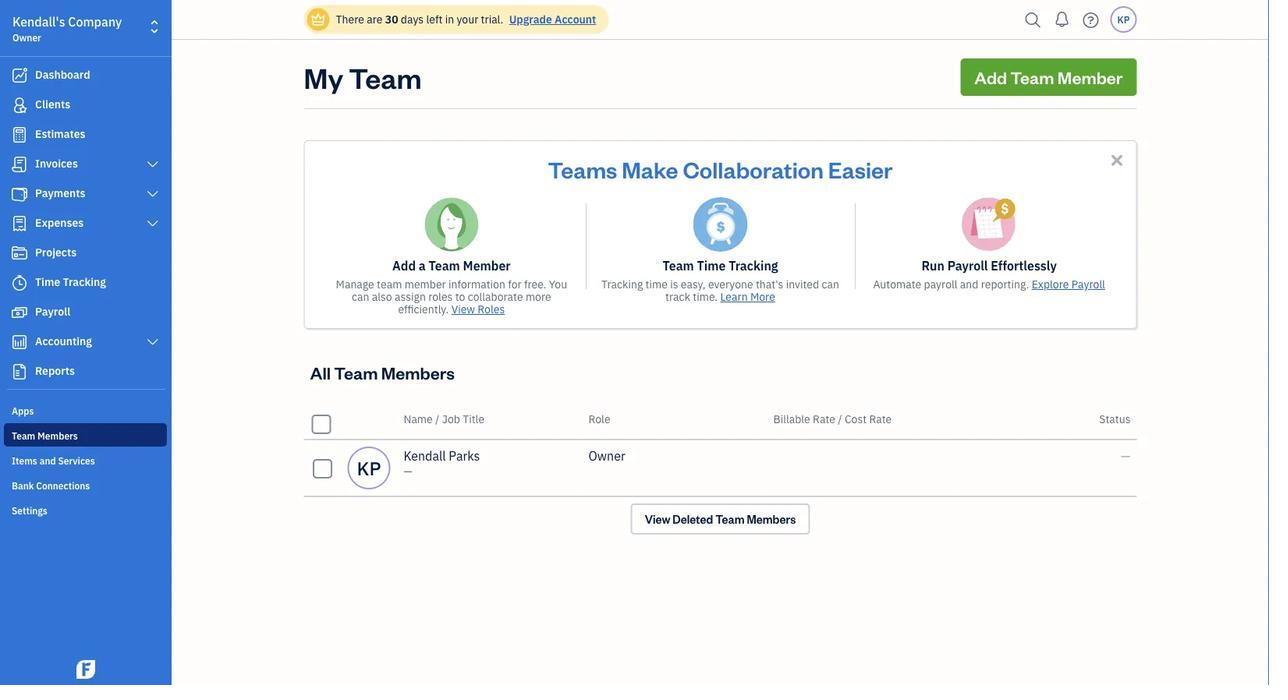 Task type: vqa. For each thing, say whether or not it's contained in the screenshot.
CLIENTS link
yes



Task type: describe. For each thing, give the bounding box(es) containing it.
connections
[[36, 480, 90, 492]]

view for view roles
[[451, 302, 475, 317]]

add for add a team member
[[392, 258, 416, 274]]

team time tracking
[[663, 258, 778, 274]]

add a team member image
[[424, 197, 479, 252]]

track
[[666, 290, 690, 304]]

search image
[[1021, 8, 1046, 32]]

apps
[[12, 405, 34, 417]]

left
[[426, 12, 443, 27]]

also
[[372, 290, 392, 304]]

member
[[405, 277, 446, 292]]

efficiently.
[[398, 302, 449, 317]]

name
[[404, 412, 433, 427]]

add for add team member
[[975, 66, 1007, 88]]

estimates link
[[4, 121, 167, 149]]

expenses
[[35, 216, 84, 230]]

collaborate
[[468, 290, 523, 304]]

days
[[401, 12, 424, 27]]

tracking inside tracking time is easy, everyone that's invited can track time.
[[602, 277, 643, 292]]

job
[[442, 412, 460, 427]]

all team members
[[310, 362, 455, 384]]

a
[[419, 258, 426, 274]]

upgrade
[[509, 12, 552, 27]]

information
[[449, 277, 505, 292]]

owner inside kendall's company owner
[[12, 31, 41, 44]]

timer image
[[10, 275, 29, 291]]

2 rate from the left
[[869, 412, 892, 427]]

company
[[68, 14, 122, 30]]

estimate image
[[10, 127, 29, 143]]

expense image
[[10, 216, 29, 232]]

kendall's company owner
[[12, 14, 122, 44]]

team
[[377, 277, 402, 292]]

there are 30 days left in your trial. upgrade account
[[336, 12, 596, 27]]

view deleted team members link
[[631, 504, 810, 535]]

notifications image
[[1050, 4, 1075, 35]]

billable
[[774, 412, 810, 427]]

1 horizontal spatial time
[[697, 258, 726, 274]]

easier
[[828, 154, 893, 184]]

project image
[[10, 246, 29, 261]]

— inside the kendall parks —
[[404, 465, 412, 479]]

dashboard image
[[10, 68, 29, 83]]

crown image
[[310, 11, 327, 28]]

more
[[750, 290, 775, 304]]

reports link
[[4, 358, 167, 386]]

1 horizontal spatial —
[[1121, 448, 1131, 465]]

dashboard link
[[4, 62, 167, 90]]

team members
[[12, 430, 78, 442]]

can for add a team member
[[352, 290, 369, 304]]

all
[[310, 362, 331, 384]]

trial.
[[481, 12, 504, 27]]

time
[[646, 277, 668, 292]]

invoices link
[[4, 151, 167, 179]]

team down the 30
[[349, 59, 422, 96]]

30
[[385, 12, 398, 27]]

free.
[[524, 277, 546, 292]]

payroll inside main element
[[35, 305, 70, 319]]

everyone
[[708, 277, 753, 292]]

clients
[[35, 97, 70, 112]]

invoice image
[[10, 157, 29, 172]]

payroll
[[924, 277, 958, 292]]

items and services
[[12, 455, 95, 467]]

run
[[922, 258, 945, 274]]

items
[[12, 455, 37, 467]]

and inside main element
[[40, 455, 56, 467]]

team right a
[[429, 258, 460, 274]]

tracking time is easy, everyone that's invited can track time.
[[602, 277, 839, 304]]

reports
[[35, 364, 75, 378]]

is
[[670, 277, 678, 292]]

items and services link
[[4, 449, 167, 472]]

time inside time tracking link
[[35, 275, 60, 289]]

projects link
[[4, 240, 167, 268]]

members inside main element
[[38, 430, 78, 442]]

chevron large down image for expenses
[[146, 218, 160, 230]]

parks
[[449, 448, 480, 465]]

freshbooks image
[[73, 661, 98, 680]]

cost
[[845, 412, 867, 427]]

time tracking link
[[4, 269, 167, 297]]

kendall
[[404, 448, 446, 465]]

title
[[463, 412, 485, 427]]

time.
[[693, 290, 718, 304]]

dashboard
[[35, 67, 90, 82]]

explore
[[1032, 277, 1069, 292]]

money image
[[10, 305, 29, 321]]

there
[[336, 12, 364, 27]]

0 vertical spatial members
[[381, 362, 455, 384]]



Task type: locate. For each thing, give the bounding box(es) containing it.
time tracking
[[35, 275, 106, 289]]

in
[[445, 12, 454, 27]]

add team member
[[975, 66, 1123, 88]]

settings link
[[4, 499, 167, 522]]

team inside button
[[1011, 66, 1054, 88]]

can for team time tracking
[[822, 277, 839, 292]]

projects
[[35, 245, 77, 260]]

payment image
[[10, 186, 29, 202]]

1 horizontal spatial tracking
[[602, 277, 643, 292]]

add inside button
[[975, 66, 1007, 88]]

payments
[[35, 186, 85, 201]]

1 vertical spatial members
[[38, 430, 78, 442]]

0 horizontal spatial member
[[463, 258, 511, 274]]

automate
[[873, 277, 922, 292]]

— down name
[[404, 465, 412, 479]]

team
[[349, 59, 422, 96], [1011, 66, 1054, 88], [429, 258, 460, 274], [663, 258, 694, 274], [334, 362, 378, 384], [12, 430, 35, 442], [716, 512, 745, 527]]

team up is
[[663, 258, 694, 274]]

1 horizontal spatial view
[[645, 512, 670, 527]]

rate left cost
[[813, 412, 836, 427]]

team inside "link"
[[716, 512, 745, 527]]

member
[[1058, 66, 1123, 88], [463, 258, 511, 274]]

chevron large down image down invoices link
[[146, 188, 160, 201]]

/ left cost
[[838, 412, 842, 427]]

members inside "link"
[[747, 512, 796, 527]]

more
[[526, 290, 551, 304]]

chevron large down image inside accounting link
[[146, 336, 160, 349]]

roles
[[478, 302, 505, 317]]

0 vertical spatial payroll
[[948, 258, 988, 274]]

— down status
[[1121, 448, 1131, 465]]

payments link
[[4, 180, 167, 208]]

view for view deleted team members
[[645, 512, 670, 527]]

teams make collaboration easier
[[548, 154, 893, 184]]

invited
[[786, 277, 819, 292]]

0 horizontal spatial rate
[[813, 412, 836, 427]]

kp
[[1118, 13, 1130, 26], [357, 456, 381, 481]]

chevron large down image for accounting
[[146, 336, 160, 349]]

payroll
[[948, 258, 988, 274], [1072, 277, 1105, 292], [35, 305, 70, 319]]

0 vertical spatial kp
[[1118, 13, 1130, 26]]

upgrade account link
[[506, 12, 596, 27]]

2 horizontal spatial tracking
[[729, 258, 778, 274]]

learn
[[720, 290, 748, 304]]

are
[[367, 12, 383, 27]]

bank connections link
[[4, 474, 167, 497]]

0 horizontal spatial add
[[392, 258, 416, 274]]

chevron large down image down payroll link
[[146, 336, 160, 349]]

teams
[[548, 154, 617, 184]]

clients link
[[4, 91, 167, 119]]

payroll up payroll
[[948, 258, 988, 274]]

chart image
[[10, 335, 29, 350]]

chevron large down image
[[146, 158, 160, 171], [146, 188, 160, 201], [146, 218, 160, 230], [146, 336, 160, 349]]

time right timer icon
[[35, 275, 60, 289]]

chevron large down image inside expenses link
[[146, 218, 160, 230]]

0 horizontal spatial payroll
[[35, 305, 70, 319]]

view left the deleted
[[645, 512, 670, 527]]

bank
[[12, 480, 34, 492]]

1 vertical spatial time
[[35, 275, 60, 289]]

team members link
[[4, 424, 167, 447]]

0 vertical spatial time
[[697, 258, 726, 274]]

3 chevron large down image from the top
[[146, 218, 160, 230]]

view left roles
[[451, 302, 475, 317]]

and right payroll
[[960, 277, 979, 292]]

close image
[[1108, 151, 1126, 169]]

2 vertical spatial members
[[747, 512, 796, 527]]

2 chevron large down image from the top
[[146, 188, 160, 201]]

1 horizontal spatial and
[[960, 277, 979, 292]]

for
[[508, 277, 522, 292]]

kp left kendall
[[357, 456, 381, 481]]

payroll right explore on the top right of page
[[1072, 277, 1105, 292]]

1 horizontal spatial member
[[1058, 66, 1123, 88]]

manage
[[336, 277, 374, 292]]

add a team member
[[392, 258, 511, 274]]

2 horizontal spatial members
[[747, 512, 796, 527]]

1 vertical spatial and
[[40, 455, 56, 467]]

go to help image
[[1079, 8, 1104, 32]]

—
[[1121, 448, 1131, 465], [404, 465, 412, 479]]

tracking left time
[[602, 277, 643, 292]]

kp inside dropdown button
[[1118, 13, 1130, 26]]

and inside the run payroll effortlessly automate payroll and reporting. explore payroll
[[960, 277, 979, 292]]

team inside main element
[[12, 430, 35, 442]]

0 horizontal spatial /
[[435, 412, 440, 427]]

payroll up accounting
[[35, 305, 70, 319]]

owner down role
[[589, 448, 626, 465]]

tracking inside main element
[[63, 275, 106, 289]]

chevron large down image inside invoices link
[[146, 158, 160, 171]]

0 vertical spatial owner
[[12, 31, 41, 44]]

0 vertical spatial and
[[960, 277, 979, 292]]

rate right cost
[[869, 412, 892, 427]]

report image
[[10, 364, 29, 380]]

expenses link
[[4, 210, 167, 238]]

0 horizontal spatial can
[[352, 290, 369, 304]]

to
[[455, 290, 465, 304]]

0 horizontal spatial view
[[451, 302, 475, 317]]

1 vertical spatial add
[[392, 258, 416, 274]]

can inside manage team member information for free. you can also assign roles to collaborate more efficiently.
[[352, 290, 369, 304]]

team time tracking image
[[693, 197, 748, 252]]

easy,
[[681, 277, 706, 292]]

payroll link
[[4, 299, 167, 327]]

0 vertical spatial add
[[975, 66, 1007, 88]]

roles
[[428, 290, 453, 304]]

can
[[822, 277, 839, 292], [352, 290, 369, 304]]

owner
[[12, 31, 41, 44], [589, 448, 626, 465]]

billable rate / cost rate
[[774, 412, 892, 427]]

that's
[[756, 277, 784, 292]]

1 / from the left
[[435, 412, 440, 427]]

your
[[457, 12, 478, 27]]

invoices
[[35, 156, 78, 171]]

settings
[[12, 505, 47, 517]]

effortlessly
[[991, 258, 1057, 274]]

1 vertical spatial kp
[[357, 456, 381, 481]]

1 vertical spatial owner
[[589, 448, 626, 465]]

tracking down projects link
[[63, 275, 106, 289]]

0 horizontal spatial and
[[40, 455, 56, 467]]

4 chevron large down image from the top
[[146, 336, 160, 349]]

1 horizontal spatial owner
[[589, 448, 626, 465]]

kendall's
[[12, 14, 65, 30]]

can left also
[[352, 290, 369, 304]]

1 chevron large down image from the top
[[146, 158, 160, 171]]

1 rate from the left
[[813, 412, 836, 427]]

0 vertical spatial member
[[1058, 66, 1123, 88]]

chevron large down image inside payments link
[[146, 188, 160, 201]]

1 horizontal spatial payroll
[[948, 258, 988, 274]]

0 horizontal spatial owner
[[12, 31, 41, 44]]

role
[[589, 412, 611, 427]]

bank connections
[[12, 480, 90, 492]]

owner down the kendall's
[[12, 31, 41, 44]]

0 horizontal spatial tracking
[[63, 275, 106, 289]]

/ left job
[[435, 412, 440, 427]]

collaboration
[[683, 154, 824, 184]]

team right the deleted
[[716, 512, 745, 527]]

kp button
[[1111, 6, 1137, 33]]

1 horizontal spatial add
[[975, 66, 1007, 88]]

1 vertical spatial member
[[463, 258, 511, 274]]

1 horizontal spatial members
[[381, 362, 455, 384]]

0 vertical spatial view
[[451, 302, 475, 317]]

member down go to help image
[[1058, 66, 1123, 88]]

chevron large down image for invoices
[[146, 158, 160, 171]]

chevron large down image for payments
[[146, 188, 160, 201]]

make
[[622, 154, 678, 184]]

add team member button
[[961, 59, 1137, 96]]

estimates
[[35, 127, 85, 141]]

1 horizontal spatial rate
[[869, 412, 892, 427]]

1 vertical spatial view
[[645, 512, 670, 527]]

apps link
[[4, 399, 167, 422]]

accounting
[[35, 334, 92, 349]]

can inside tracking time is easy, everyone that's invited can track time.
[[822, 277, 839, 292]]

view inside "link"
[[645, 512, 670, 527]]

and
[[960, 277, 979, 292], [40, 455, 56, 467]]

assign
[[395, 290, 426, 304]]

2 vertical spatial payroll
[[35, 305, 70, 319]]

run payroll effortlessly image
[[962, 197, 1017, 252]]

you
[[549, 277, 567, 292]]

deleted
[[673, 512, 713, 527]]

run payroll effortlessly automate payroll and reporting. explore payroll
[[873, 258, 1105, 292]]

view roles
[[451, 302, 505, 317]]

status
[[1100, 412, 1131, 427]]

0 horizontal spatial —
[[404, 465, 412, 479]]

accounting link
[[4, 328, 167, 357]]

tracking up that's
[[729, 258, 778, 274]]

member inside button
[[1058, 66, 1123, 88]]

1 horizontal spatial kp
[[1118, 13, 1130, 26]]

and right items
[[40, 455, 56, 467]]

chevron large down image down estimates link
[[146, 158, 160, 171]]

reporting.
[[981, 277, 1029, 292]]

2 / from the left
[[838, 412, 842, 427]]

1 horizontal spatial /
[[838, 412, 842, 427]]

0 horizontal spatial members
[[38, 430, 78, 442]]

2 horizontal spatial payroll
[[1072, 277, 1105, 292]]

learn more
[[720, 290, 775, 304]]

team down "search" icon
[[1011, 66, 1054, 88]]

view deleted team members
[[645, 512, 796, 527]]

kendall parks —
[[404, 448, 480, 479]]

1 horizontal spatial can
[[822, 277, 839, 292]]

client image
[[10, 98, 29, 113]]

services
[[58, 455, 95, 467]]

my
[[304, 59, 343, 96]]

account
[[555, 12, 596, 27]]

0 horizontal spatial kp
[[357, 456, 381, 481]]

0 horizontal spatial time
[[35, 275, 60, 289]]

1 vertical spatial payroll
[[1072, 277, 1105, 292]]

member up information in the left of the page
[[463, 258, 511, 274]]

main element
[[0, 0, 211, 686]]

manage team member information for free. you can also assign roles to collaborate more efficiently.
[[336, 277, 567, 317]]

team right all
[[334, 362, 378, 384]]

chevron large down image up projects link
[[146, 218, 160, 230]]

team down apps
[[12, 430, 35, 442]]

time up easy,
[[697, 258, 726, 274]]

can right invited
[[822, 277, 839, 292]]

kp right go to help image
[[1118, 13, 1130, 26]]

tracking
[[729, 258, 778, 274], [63, 275, 106, 289], [602, 277, 643, 292]]



